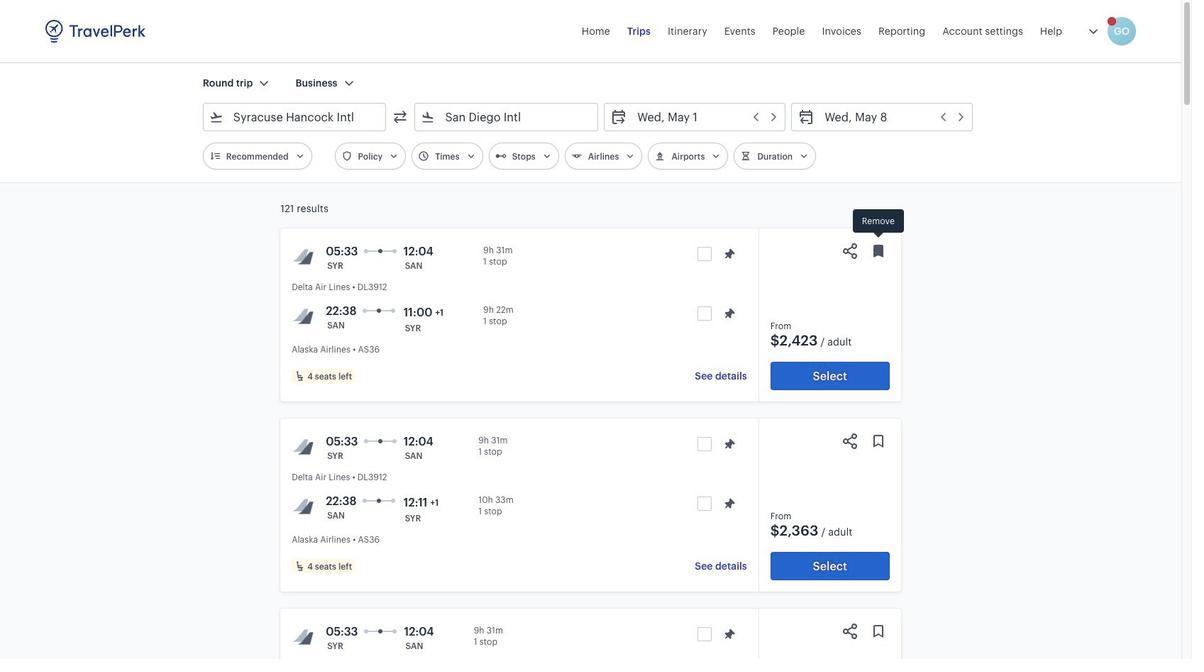 Task type: locate. For each thing, give the bounding box(es) containing it.
tooltip
[[853, 209, 904, 240]]

1 delta air lines image from the top
[[292, 436, 314, 458]]

0 vertical spatial delta air lines image
[[292, 436, 314, 458]]

delta air lines image
[[292, 436, 314, 458], [292, 626, 314, 649]]

1 vertical spatial alaska airlines image
[[292, 495, 314, 518]]

alaska airlines image
[[292, 305, 314, 328], [292, 495, 314, 518]]

delta air lines image
[[292, 246, 314, 268]]

1 vertical spatial delta air lines image
[[292, 626, 314, 649]]

Depart field
[[627, 106, 779, 128]]

2 alaska airlines image from the top
[[292, 495, 314, 518]]

0 vertical spatial alaska airlines image
[[292, 305, 314, 328]]

1 alaska airlines image from the top
[[292, 305, 314, 328]]



Task type: vqa. For each thing, say whether or not it's contained in the screenshot.
Depart text field at the left of the page
no



Task type: describe. For each thing, give the bounding box(es) containing it.
2 delta air lines image from the top
[[292, 626, 314, 649]]

From search field
[[223, 106, 367, 128]]

To search field
[[435, 106, 579, 128]]

Return field
[[815, 106, 967, 128]]



